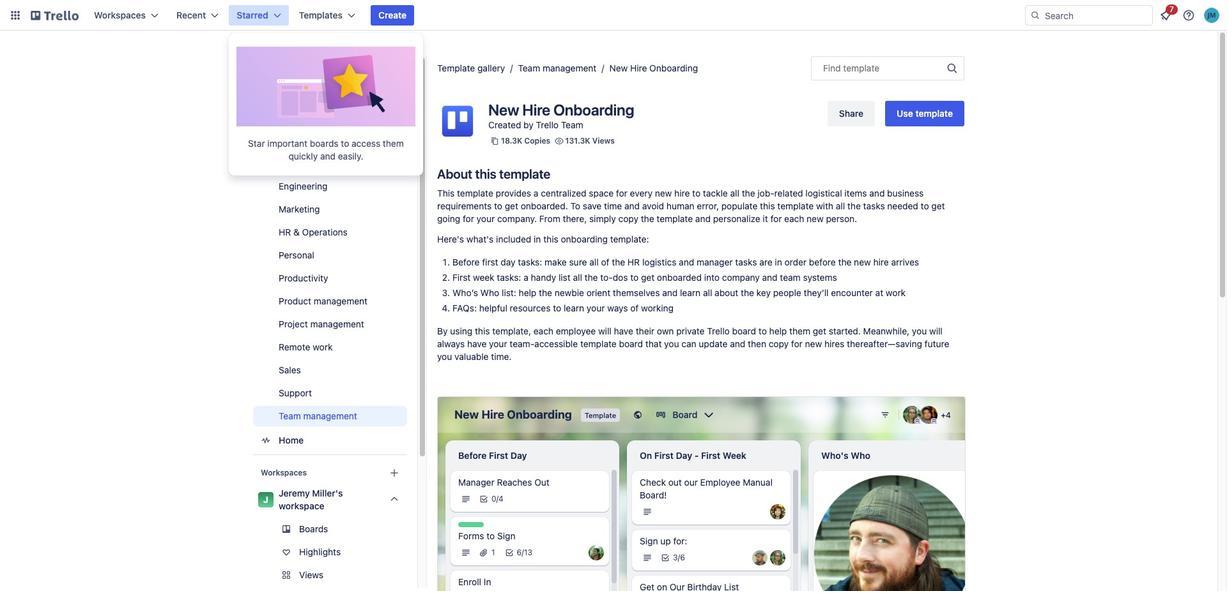 Task type: locate. For each thing, give the bounding box(es) containing it.
1 vertical spatial tasks:
[[497, 272, 521, 283]]

boards link up highlights link
[[253, 520, 407, 540]]

orient
[[587, 288, 611, 299]]

0 vertical spatial help
[[519, 288, 537, 299]]

1 vertical spatial new
[[488, 101, 519, 119]]

1 boards link from the top
[[253, 56, 407, 79]]

copy down time
[[619, 214, 639, 224]]

private
[[677, 326, 705, 337]]

0 vertical spatial a
[[534, 188, 539, 199]]

you
[[912, 326, 927, 337], [664, 339, 679, 350], [437, 352, 452, 362]]

the up populate
[[742, 188, 755, 199]]

to
[[571, 201, 580, 212]]

company.
[[497, 214, 537, 224]]

team up 131.3k
[[561, 120, 583, 130]]

hr inside 'link'
[[279, 227, 291, 238]]

tasks: up handy
[[518, 257, 542, 268]]

trello inside new hire onboarding created by trello team
[[536, 120, 559, 130]]

1 horizontal spatial of
[[630, 303, 639, 314]]

team down "support"
[[279, 411, 301, 422]]

to-
[[600, 272, 613, 283]]

1 horizontal spatial them
[[790, 326, 811, 337]]

0 vertical spatial workspaces
[[94, 10, 146, 20]]

your
[[477, 214, 495, 224], [587, 303, 605, 314], [489, 339, 507, 350]]

2 vertical spatial your
[[489, 339, 507, 350]]

0 horizontal spatial learn
[[564, 303, 584, 314]]

1 vertical spatial templates
[[279, 88, 322, 98]]

this inside by using this template, each employee will have their own private trello board to help them get started. meanwhile, you will always have your team-accessible template board that you can update and then copy for new hires thereafter—saving future you valuable time.
[[475, 326, 490, 337]]

1 horizontal spatial have
[[614, 326, 634, 337]]

views down the highlights
[[299, 570, 324, 581]]

2 vertical spatial you
[[437, 352, 452, 362]]

0 horizontal spatial tasks
[[735, 257, 757, 268]]

avoid
[[642, 201, 664, 212]]

workspaces
[[94, 10, 146, 20], [261, 469, 307, 478]]

boards
[[279, 62, 309, 73], [299, 524, 328, 535]]

1 vertical spatial in
[[775, 257, 782, 268]]

0 horizontal spatial team management
[[279, 411, 357, 422]]

0 vertical spatial new
[[610, 63, 628, 74]]

them
[[383, 138, 404, 149], [790, 326, 811, 337]]

get up hires
[[813, 326, 827, 337]]

person.
[[826, 214, 857, 224]]

you down own
[[664, 339, 679, 350]]

use template
[[897, 108, 953, 119]]

0 horizontal spatial will
[[598, 326, 612, 337]]

0 vertical spatial hire
[[675, 188, 690, 199]]

0 vertical spatial views
[[593, 136, 615, 146]]

the down items
[[848, 201, 861, 212]]

each up accessible
[[534, 326, 554, 337]]

templates inside templates popup button
[[299, 10, 343, 20]]

share button
[[828, 101, 875, 127]]

board down their
[[619, 339, 643, 350]]

boards link up templates link
[[253, 56, 407, 79]]

and right items
[[870, 188, 885, 199]]

1 horizontal spatial will
[[930, 326, 943, 337]]

a inside before first day tasks: make sure all of the hr logistics and manager tasks are in order before the new hire arrives first week tasks: a handy list all the to-dos to get onboarded into company and team systems who's who list: help the newbie orient themselves and learn all about the key people they'll encounter at work faqs: helpful resources to learn your ways of working
[[524, 272, 529, 283]]

started.
[[829, 326, 861, 337]]

&
[[293, 227, 300, 238]]

onboarding for new hire onboarding
[[650, 63, 698, 74]]

education link
[[253, 153, 407, 174]]

1 horizontal spatial help
[[769, 326, 787, 337]]

new down with
[[807, 214, 824, 224]]

and down onboarded
[[662, 288, 678, 299]]

create
[[378, 10, 407, 20]]

handy
[[531, 272, 556, 283]]

work right at
[[886, 288, 906, 299]]

remote
[[279, 342, 310, 353]]

copy right then
[[769, 339, 789, 350]]

0 horizontal spatial board
[[619, 339, 643, 350]]

1 horizontal spatial board
[[732, 326, 756, 337]]

boards right board image
[[279, 62, 309, 73]]

accessible
[[535, 339, 578, 350]]

trello up update
[[707, 326, 730, 337]]

jeremy miller's workspace
[[279, 488, 343, 512]]

this down the job-
[[760, 201, 775, 212]]

1 horizontal spatial workspaces
[[261, 469, 307, 478]]

personalize
[[713, 214, 761, 224]]

your inside before first day tasks: make sure all of the hr logistics and manager tasks are in order before the new hire arrives first week tasks: a handy list all the to-dos to get onboarded into company and team systems who's who list: help the newbie orient themselves and learn all about the key people they'll encounter at work faqs: helpful resources to learn your ways of working
[[587, 303, 605, 314]]

them inside by using this template, each employee will have their own private trello board to help them get started. meanwhile, you will always have your team-accessible template board that you can update and then copy for new hires thereafter—saving future you valuable time.
[[790, 326, 811, 337]]

0 horizontal spatial team
[[279, 411, 301, 422]]

onboarding inside new hire onboarding created by trello team
[[554, 101, 634, 119]]

0 vertical spatial templates
[[299, 10, 343, 20]]

your up time.
[[489, 339, 507, 350]]

day
[[501, 257, 516, 268]]

0 vertical spatial boards
[[279, 62, 309, 73]]

product
[[279, 296, 311, 307]]

team management link down the support link
[[253, 407, 407, 427]]

1 vertical spatial copy
[[769, 339, 789, 350]]

save
[[583, 201, 602, 212]]

2 horizontal spatial team
[[561, 120, 583, 130]]

each down related
[[785, 214, 804, 224]]

1 horizontal spatial each
[[785, 214, 804, 224]]

hr
[[279, 227, 291, 238], [628, 257, 640, 268]]

the left key
[[741, 288, 754, 299]]

template down employee
[[580, 339, 617, 350]]

in inside before first day tasks: make sure all of the hr logistics and manager tasks are in order before the new hire arrives first week tasks: a handy list all the to-dos to get onboarded into company and team systems who's who list: help the newbie orient themselves and learn all about the key people they'll encounter at work faqs: helpful resources to learn your ways of working
[[775, 257, 782, 268]]

your inside by using this template, each employee will have their own private trello board to help them get started. meanwhile, you will always have your team-accessible template board that you can update and then copy for new hires thereafter—saving future you valuable time.
[[489, 339, 507, 350]]

back to home image
[[31, 5, 79, 26]]

0 horizontal spatial a
[[524, 272, 529, 283]]

here's what's included in this onboarding template:
[[437, 234, 649, 245]]

copies
[[525, 136, 551, 146]]

hr inside before first day tasks: make sure all of the hr logistics and manager tasks are in order before the new hire arrives first week tasks: a handy list all the to-dos to get onboarded into company and team systems who's who list: help the newbie orient themselves and learn all about the key people they'll encounter at work faqs: helpful resources to learn your ways of working
[[628, 257, 640, 268]]

copy inside by using this template, each employee will have their own private trello board to help them get started. meanwhile, you will always have your team-accessible template board that you can update and then copy for new hires thereafter—saving future you valuable time.
[[769, 339, 789, 350]]

template:
[[610, 234, 649, 245]]

themselves
[[613, 288, 660, 299]]

0 horizontal spatial onboarding
[[554, 101, 634, 119]]

to up then
[[759, 326, 767, 337]]

0 vertical spatial trello
[[536, 120, 559, 130]]

templates inside templates link
[[279, 88, 322, 98]]

and left then
[[730, 339, 746, 350]]

team
[[518, 63, 540, 74], [561, 120, 583, 130], [279, 411, 301, 422]]

new down primary element
[[610, 63, 628, 74]]

you down always on the bottom left of page
[[437, 352, 452, 362]]

0 horizontal spatial in
[[534, 234, 541, 245]]

1 vertical spatial work
[[313, 342, 333, 353]]

board up then
[[732, 326, 756, 337]]

0 horizontal spatial work
[[313, 342, 333, 353]]

every
[[630, 188, 653, 199]]

in
[[534, 234, 541, 245], [775, 257, 782, 268]]

1 horizontal spatial hire
[[630, 63, 647, 74]]

primary element
[[0, 0, 1227, 31]]

hr up dos
[[628, 257, 640, 268]]

management up new hire onboarding created by trello team
[[543, 63, 597, 74]]

work down project management
[[313, 342, 333, 353]]

0 horizontal spatial views
[[299, 570, 324, 581]]

0 vertical spatial boards link
[[253, 56, 407, 79]]

1 vertical spatial hire
[[522, 101, 550, 119]]

learn down onboarded
[[680, 288, 701, 299]]

team management up new hire onboarding created by trello team
[[518, 63, 597, 74]]

in right included
[[534, 234, 541, 245]]

with
[[816, 201, 834, 212]]

0 vertical spatial tasks:
[[518, 257, 542, 268]]

0 vertical spatial team management link
[[518, 63, 597, 74]]

Search field
[[1041, 6, 1153, 25]]

1 horizontal spatial a
[[534, 188, 539, 199]]

0 horizontal spatial workspaces
[[94, 10, 146, 20]]

copy inside this template provides a centralized space for every new hire to tackle all the job-related logistical items and business requirements to get onboarded. to save time and avoid human error, populate this template with all the tasks needed to get going for your company. from there, simply copy the template and personalize it for each new person.
[[619, 214, 639, 224]]

get up themselves
[[641, 272, 655, 283]]

hire up by
[[522, 101, 550, 119]]

new up created at the left of page
[[488, 101, 519, 119]]

this right using
[[475, 326, 490, 337]]

Find template field
[[811, 56, 965, 81]]

1 horizontal spatial onboarding
[[650, 63, 698, 74]]

1 horizontal spatial learn
[[680, 288, 701, 299]]

template board image
[[258, 86, 274, 101]]

work inside before first day tasks: make sure all of the hr logistics and manager tasks are in order before the new hire arrives first week tasks: a handy list all the to-dos to get onboarded into company and team systems who's who list: help the newbie orient themselves and learn all about the key people they'll encounter at work faqs: helpful resources to learn your ways of working
[[886, 288, 906, 299]]

people
[[773, 288, 802, 299]]

your inside this template provides a centralized space for every new hire to tackle all the job-related logistical items and business requirements to get onboarded. to save time and avoid human error, populate this template with all the tasks needed to get going for your company. from there, simply copy the template and personalize it for each new person.
[[477, 214, 495, 224]]

support
[[279, 388, 312, 399]]

to inside star important boards to access them quickly and easily.
[[341, 138, 349, 149]]

0 vertical spatial tasks
[[863, 201, 885, 212]]

here's
[[437, 234, 464, 245]]

0 horizontal spatial them
[[383, 138, 404, 149]]

onboarded.
[[521, 201, 568, 212]]

project management
[[279, 319, 364, 330]]

hire up 'human'
[[675, 188, 690, 199]]

productivity link
[[253, 269, 407, 289]]

2 boards link from the top
[[253, 520, 407, 540]]

your up the what's
[[477, 214, 495, 224]]

about
[[437, 167, 472, 182]]

templates
[[299, 10, 343, 20], [279, 88, 322, 98]]

1 vertical spatial team management
[[279, 411, 357, 422]]

list:
[[502, 288, 516, 299]]

for inside by using this template, each employee will have their own private trello board to help them get started. meanwhile, you will always have your team-accessible template board that you can update and then copy for new hires thereafter—saving future you valuable time.
[[791, 339, 803, 350]]

gallery
[[478, 63, 505, 74]]

1 horizontal spatial tasks
[[863, 201, 885, 212]]

1 horizontal spatial copy
[[769, 339, 789, 350]]

1 vertical spatial tasks
[[735, 257, 757, 268]]

0 vertical spatial copy
[[619, 214, 639, 224]]

1 vertical spatial workspaces
[[261, 469, 307, 478]]

a
[[534, 188, 539, 199], [524, 272, 529, 283]]

template,
[[492, 326, 531, 337]]

1 horizontal spatial in
[[775, 257, 782, 268]]

1 vertical spatial hr
[[628, 257, 640, 268]]

0 horizontal spatial have
[[467, 339, 487, 350]]

business
[[279, 112, 316, 123]]

and down 'boards'
[[320, 151, 336, 162]]

1 vertical spatial onboarding
[[554, 101, 634, 119]]

0 vertical spatial team management
[[518, 63, 597, 74]]

a up onboarded.
[[534, 188, 539, 199]]

new inside new hire onboarding created by trello team
[[488, 101, 519, 119]]

starred board image
[[237, 41, 416, 127]]

template right use
[[916, 108, 953, 119]]

template gallery link
[[437, 63, 505, 74]]

1 vertical spatial a
[[524, 272, 529, 283]]

boards link for home
[[253, 56, 407, 79]]

tasks: up the list:
[[497, 272, 521, 283]]

templates right starred 'popup button'
[[299, 10, 343, 20]]

boards for views
[[299, 524, 328, 535]]

product management link
[[253, 292, 407, 312]]

jeremy
[[279, 488, 310, 499]]

them right access
[[383, 138, 404, 149]]

1 vertical spatial help
[[769, 326, 787, 337]]

to right the "needed"
[[921, 201, 929, 212]]

1 horizontal spatial trello
[[707, 326, 730, 337]]

learn
[[680, 288, 701, 299], [564, 303, 584, 314]]

0 horizontal spatial trello
[[536, 120, 559, 130]]

of up to-
[[601, 257, 610, 268]]

will up future
[[930, 326, 943, 337]]

help up resources
[[519, 288, 537, 299]]

to right dos
[[630, 272, 639, 283]]

1 horizontal spatial hr
[[628, 257, 640, 268]]

included
[[496, 234, 531, 245]]

1 vertical spatial trello
[[707, 326, 730, 337]]

them inside star important boards to access them quickly and easily.
[[383, 138, 404, 149]]

1 vertical spatial team management link
[[253, 407, 407, 427]]

views right 131.3k
[[593, 136, 615, 146]]

management down the support link
[[303, 411, 357, 422]]

search image
[[1031, 10, 1041, 20]]

before
[[453, 257, 480, 268]]

template right find
[[844, 63, 880, 74]]

0 vertical spatial each
[[785, 214, 804, 224]]

0 vertical spatial hr
[[279, 227, 291, 238]]

business link
[[253, 107, 407, 128]]

create a workspace image
[[387, 466, 402, 481]]

get inside by using this template, each employee will have their own private trello board to help them get started. meanwhile, you will always have your team-accessible template board that you can update and then copy for new hires thereafter—saving future you valuable time.
[[813, 326, 827, 337]]

and inside star important boards to access them quickly and easily.
[[320, 151, 336, 162]]

and up onboarded
[[679, 257, 694, 268]]

0 horizontal spatial copy
[[619, 214, 639, 224]]

for left hires
[[791, 339, 803, 350]]

then
[[748, 339, 767, 350]]

0 vertical spatial hire
[[630, 63, 647, 74]]

each inside by using this template, each employee will have their own private trello board to help them get started. meanwhile, you will always have your team-accessible template board that you can update and then copy for new hires thereafter—saving future you valuable time.
[[534, 326, 554, 337]]

created
[[488, 120, 521, 130]]

1 vertical spatial board
[[619, 339, 643, 350]]

0 vertical spatial board
[[732, 326, 756, 337]]

new up the encounter
[[854, 257, 871, 268]]

space
[[589, 188, 614, 199]]

1 vertical spatial you
[[664, 339, 679, 350]]

work
[[886, 288, 906, 299], [313, 342, 333, 353]]

human
[[667, 201, 695, 212]]

tasks up company
[[735, 257, 757, 268]]

new hire onboarding link
[[610, 63, 698, 74]]

1 vertical spatial team
[[561, 120, 583, 130]]

the up dos
[[612, 257, 625, 268]]

will down ways
[[598, 326, 612, 337]]

a inside this template provides a centralized space for every new hire to tackle all the job-related logistical items and business requirements to get onboarded. to save time and avoid human error, populate this template with all the tasks needed to get going for your company. from there, simply copy the template and personalize it for each new person.
[[534, 188, 539, 199]]

1 vertical spatial hire
[[874, 257, 889, 268]]

team management down the support link
[[279, 411, 357, 422]]

hire inside new hire onboarding created by trello team
[[522, 101, 550, 119]]

1 vertical spatial views
[[299, 570, 324, 581]]

learn down newbie
[[564, 303, 584, 314]]

1 vertical spatial your
[[587, 303, 605, 314]]

them down people
[[790, 326, 811, 337]]

hire left arrives
[[874, 257, 889, 268]]

team inside new hire onboarding created by trello team
[[561, 120, 583, 130]]

find template
[[823, 63, 880, 74]]

about this template
[[437, 167, 551, 182]]

0 horizontal spatial hire
[[675, 188, 690, 199]]

team
[[780, 272, 801, 283]]

starred
[[237, 10, 268, 20]]

board
[[732, 326, 756, 337], [619, 339, 643, 350]]

1 vertical spatial each
[[534, 326, 554, 337]]

1 horizontal spatial work
[[886, 288, 906, 299]]

share
[[839, 108, 864, 119]]

1 horizontal spatial views
[[593, 136, 615, 146]]

you up future
[[912, 326, 927, 337]]

0 vertical spatial team
[[518, 63, 540, 74]]

access
[[352, 138, 380, 149]]

to up easily.
[[341, 138, 349, 149]]

1 vertical spatial them
[[790, 326, 811, 337]]

tasks inside this template provides a centralized space for every new hire to tackle all the job-related logistical items and business requirements to get onboarded. to save time and avoid human error, populate this template with all the tasks needed to get going for your company. from there, simply copy the template and personalize it for each new person.
[[863, 201, 885, 212]]

before
[[809, 257, 836, 268]]

0 vertical spatial of
[[601, 257, 610, 268]]

team management
[[518, 63, 597, 74], [279, 411, 357, 422]]

0 vertical spatial them
[[383, 138, 404, 149]]

0 vertical spatial work
[[886, 288, 906, 299]]

team right the gallery
[[518, 63, 540, 74]]

1 vertical spatial boards
[[299, 524, 328, 535]]

get inside before first day tasks: make sure all of the hr logistics and manager tasks are in order before the new hire arrives first week tasks: a handy list all the to-dos to get onboarded into company and team systems who's who list: help the newbie orient themselves and learn all about the key people they'll encounter at work faqs: helpful resources to learn your ways of working
[[641, 272, 655, 283]]

trello right by
[[536, 120, 559, 130]]

of down themselves
[[630, 303, 639, 314]]

helpful
[[479, 303, 508, 314]]

0 horizontal spatial each
[[534, 326, 554, 337]]

help down people
[[769, 326, 787, 337]]

workspaces button
[[86, 5, 166, 26]]

template down related
[[778, 201, 814, 212]]

all down into at the top right of page
[[703, 288, 712, 299]]

1 vertical spatial boards link
[[253, 520, 407, 540]]

1 horizontal spatial new
[[610, 63, 628, 74]]

about
[[715, 288, 739, 299]]



Task type: vqa. For each thing, say whether or not it's contained in the screenshot.
add icon
no



Task type: describe. For each thing, give the bounding box(es) containing it.
their
[[636, 326, 655, 337]]

sales link
[[253, 361, 407, 381]]

this right about
[[475, 167, 497, 182]]

remote work
[[279, 342, 333, 353]]

error,
[[697, 201, 719, 212]]

the right 'before'
[[838, 257, 852, 268]]

create button
[[371, 5, 414, 26]]

0 horizontal spatial of
[[601, 257, 610, 268]]

working
[[641, 303, 674, 314]]

template inside field
[[844, 63, 880, 74]]

marketing
[[279, 204, 320, 215]]

work inside remote work 'link'
[[313, 342, 333, 353]]

all right list
[[573, 272, 582, 283]]

by using this template, each employee will have their own private trello board to help them get started. meanwhile, you will always have your team-accessible template board that you can update and then copy for new hires thereafter—saving future you valuable time.
[[437, 326, 950, 362]]

forward image
[[405, 568, 420, 584]]

meanwhile,
[[863, 326, 910, 337]]

first
[[482, 257, 498, 268]]

0 vertical spatial learn
[[680, 288, 701, 299]]

manager
[[697, 257, 733, 268]]

views link
[[253, 566, 420, 586]]

1 horizontal spatial you
[[664, 339, 679, 350]]

and inside by using this template, each employee will have their own private trello board to help them get started. meanwhile, you will always have your team-accessible template board that you can update and then copy for new hires thereafter—saving future you valuable time.
[[730, 339, 746, 350]]

management down productivity link
[[314, 296, 368, 307]]

boards for home
[[279, 62, 309, 73]]

job-
[[758, 188, 775, 199]]

simply
[[589, 214, 616, 224]]

0 vertical spatial have
[[614, 326, 634, 337]]

help inside by using this template, each employee will have their own private trello board to help them get started. meanwhile, you will always have your team-accessible template board that you can update and then copy for new hires thereafter—saving future you valuable time.
[[769, 326, 787, 337]]

the down avoid
[[641, 214, 654, 224]]

for down requirements
[[463, 214, 474, 224]]

time
[[604, 201, 622, 212]]

open information menu image
[[1183, 9, 1195, 22]]

template up provides
[[499, 167, 551, 182]]

home
[[279, 435, 304, 446]]

to down newbie
[[553, 303, 561, 314]]

this inside this template provides a centralized space for every new hire to tackle all the job-related logistical items and business requirements to get onboarded. to save time and avoid human error, populate this template with all the tasks needed to get going for your company. from there, simply copy the template and personalize it for each new person.
[[760, 201, 775, 212]]

star important boards to access them quickly and easily.
[[248, 138, 404, 162]]

boards link for views
[[253, 520, 407, 540]]

hire inside this template provides a centralized space for every new hire to tackle all the job-related logistical items and business requirements to get onboarded. to save time and avoid human error, populate this template with all the tasks needed to get going for your company. from there, simply copy the template and personalize it for each new person.
[[675, 188, 690, 199]]

home link
[[253, 430, 407, 453]]

that
[[646, 339, 662, 350]]

who
[[481, 288, 499, 299]]

and down every
[[625, 201, 640, 212]]

onboarded
[[657, 272, 702, 283]]

populate
[[722, 201, 758, 212]]

1 horizontal spatial team management link
[[518, 63, 597, 74]]

recent
[[176, 10, 206, 20]]

all right "sure"
[[590, 257, 599, 268]]

template inside button
[[916, 108, 953, 119]]

template gallery
[[437, 63, 505, 74]]

1 vertical spatial have
[[467, 339, 487, 350]]

thereafter—saving
[[847, 339, 922, 350]]

productivity
[[279, 273, 328, 284]]

key
[[757, 288, 771, 299]]

jeremy miller (jeremymiller198) image
[[1204, 8, 1220, 23]]

for up time
[[616, 188, 628, 199]]

from
[[539, 214, 561, 224]]

sure
[[569, 257, 587, 268]]

into
[[704, 272, 720, 283]]

personal link
[[253, 245, 407, 266]]

hire for new hire onboarding
[[630, 63, 647, 74]]

this down from
[[544, 234, 559, 245]]

get down provides
[[505, 201, 518, 212]]

engineering
[[279, 181, 328, 192]]

new for new hire onboarding
[[610, 63, 628, 74]]

for right it
[[771, 214, 782, 224]]

project management link
[[253, 315, 407, 335]]

boards
[[310, 138, 339, 149]]

faqs:
[[453, 303, 477, 314]]

company
[[722, 272, 760, 283]]

tasks inside before first day tasks: make sure all of the hr logistics and manager tasks are in order before the new hire arrives first week tasks: a handy list all the to-dos to get onboarded into company and team systems who's who list: help the newbie orient themselves and learn all about the key people they'll encounter at work faqs: helpful resources to learn your ways of working
[[735, 257, 757, 268]]

the down handy
[[539, 288, 552, 299]]

find
[[823, 63, 841, 74]]

arrives
[[892, 257, 919, 268]]

1 vertical spatial learn
[[564, 303, 584, 314]]

this
[[437, 188, 455, 199]]

131.3k
[[565, 136, 590, 146]]

131.3k views
[[565, 136, 615, 146]]

onboarding for new hire onboarding created by trello team
[[554, 101, 634, 119]]

new for new hire onboarding created by trello team
[[488, 101, 519, 119]]

templates link
[[253, 82, 407, 105]]

new up avoid
[[655, 188, 672, 199]]

easily.
[[338, 151, 363, 162]]

trello inside by using this template, each employee will have their own private trello board to help them get started. meanwhile, you will always have your team-accessible template board that you can update and then copy for new hires thereafter—saving future you valuable time.
[[707, 326, 730, 337]]

template inside by using this template, each employee will have their own private trello board to help them get started. meanwhile, you will always have your team-accessible template board that you can update and then copy for new hires thereafter—saving future you valuable time.
[[580, 339, 617, 350]]

own
[[657, 326, 674, 337]]

home image
[[258, 433, 274, 449]]

make
[[545, 257, 567, 268]]

hire inside before first day tasks: make sure all of the hr logistics and manager tasks are in order before the new hire arrives first week tasks: a handy list all the to-dos to get onboarded into company and team systems who's who list: help the newbie orient themselves and learn all about the key people they'll encounter at work faqs: helpful resources to learn your ways of working
[[874, 257, 889, 268]]

2 vertical spatial team
[[279, 411, 301, 422]]

logistics
[[642, 257, 677, 268]]

2 will from the left
[[930, 326, 943, 337]]

team-
[[510, 339, 535, 350]]

support link
[[253, 384, 407, 404]]

to down provides
[[494, 201, 502, 212]]

each inside this template provides a centralized space for every new hire to tackle all the job-related logistical items and business requirements to get onboarded. to save time and avoid human error, populate this template with all the tasks needed to get going for your company. from there, simply copy the template and personalize it for each new person.
[[785, 214, 804, 224]]

0 horizontal spatial team management link
[[253, 407, 407, 427]]

education
[[279, 158, 320, 169]]

1 vertical spatial of
[[630, 303, 639, 314]]

they'll
[[804, 288, 829, 299]]

all up populate
[[730, 188, 740, 199]]

and down the are
[[762, 272, 778, 283]]

onboarding
[[561, 234, 608, 245]]

1 will from the left
[[598, 326, 612, 337]]

needed
[[888, 201, 919, 212]]

at
[[876, 288, 884, 299]]

week
[[473, 272, 495, 283]]

there,
[[563, 214, 587, 224]]

7 notifications image
[[1158, 8, 1174, 23]]

0 vertical spatial you
[[912, 326, 927, 337]]

are
[[760, 257, 773, 268]]

remote work link
[[253, 338, 407, 358]]

employee
[[556, 326, 596, 337]]

new inside before first day tasks: make sure all of the hr logistics and manager tasks are in order before the new hire arrives first week tasks: a handy list all the to-dos to get onboarded into company and team systems who's who list: help the newbie orient themselves and learn all about the key people they'll encounter at work faqs: helpful resources to learn your ways of working
[[854, 257, 871, 268]]

to up error,
[[692, 188, 701, 199]]

dos
[[613, 272, 628, 283]]

and down error,
[[695, 214, 711, 224]]

workspaces inside dropdown button
[[94, 10, 146, 20]]

related
[[775, 188, 803, 199]]

product management
[[279, 296, 368, 307]]

help inside before first day tasks: make sure all of the hr logistics and manager tasks are in order before the new hire arrives first week tasks: a handy list all the to-dos to get onboarded into company and team systems who's who list: help the newbie orient themselves and learn all about the key people they'll encounter at work faqs: helpful resources to learn your ways of working
[[519, 288, 537, 299]]

hire for new hire onboarding created by trello team
[[522, 101, 550, 119]]

all up person. in the right top of the page
[[836, 201, 845, 212]]

new hire onboarding
[[610, 63, 698, 74]]

can
[[682, 339, 697, 350]]

recent button
[[169, 5, 227, 26]]

template down 'human'
[[657, 214, 693, 224]]

trello team image
[[437, 101, 478, 142]]

valuable
[[455, 352, 489, 362]]

0 vertical spatial in
[[534, 234, 541, 245]]

management down product management link
[[310, 319, 364, 330]]

the left to-
[[585, 272, 598, 283]]

get right the "needed"
[[932, 201, 945, 212]]

templates button
[[291, 5, 363, 26]]

tackle
[[703, 188, 728, 199]]

star
[[248, 138, 265, 149]]

18.3k
[[501, 136, 522, 146]]

hr & operations link
[[253, 222, 407, 243]]

starred button
[[229, 5, 289, 26]]

template up requirements
[[457, 188, 493, 199]]

board image
[[258, 60, 274, 75]]

1 horizontal spatial team
[[518, 63, 540, 74]]

engineering link
[[253, 176, 407, 197]]

to inside by using this template, each employee will have their own private trello board to help them get started. meanwhile, you will always have your team-accessible template board that you can update and then copy for new hires thereafter—saving future you valuable time.
[[759, 326, 767, 337]]

requirements
[[437, 201, 492, 212]]

new inside by using this template, each employee will have their own private trello board to help them get started. meanwhile, you will always have your team-accessible template board that you can update and then copy for new hires thereafter—saving future you valuable time.
[[805, 339, 822, 350]]

design link
[[253, 130, 407, 151]]

use template button
[[886, 101, 965, 127]]



